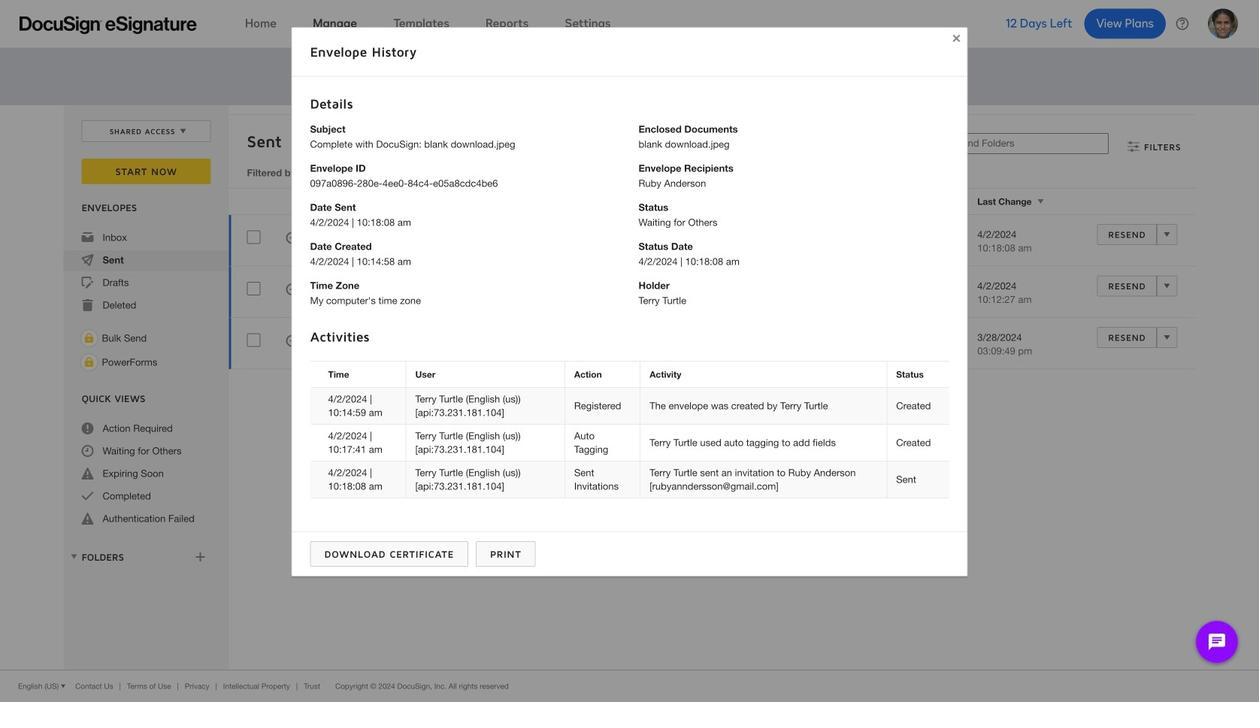 Task type: vqa. For each thing, say whether or not it's contained in the screenshot.
lock 'icon' to the bottom
yes



Task type: describe. For each thing, give the bounding box(es) containing it.
sent image
[[82, 254, 94, 266]]

inbox image
[[82, 232, 94, 244]]

1 lock image from the top
[[80, 329, 98, 347]]

alert image
[[82, 513, 94, 525]]

action required image
[[82, 423, 94, 435]]

completed image
[[82, 490, 94, 502]]

trash image
[[82, 299, 94, 311]]

waiting for others image
[[286, 335, 298, 349]]



Task type: locate. For each thing, give the bounding box(es) containing it.
0 vertical spatial lock image
[[80, 329, 98, 347]]

waiting for others image
[[286, 232, 298, 246], [286, 284, 298, 298]]

Search Sent and Folders text field
[[907, 134, 1108, 153]]

2 lock image from the top
[[80, 353, 98, 371]]

docusign esignature image
[[20, 16, 197, 34]]

1 waiting for others image from the top
[[286, 232, 298, 246]]

more info region
[[0, 670, 1260, 702]]

lock image
[[80, 329, 98, 347], [80, 353, 98, 371]]

1 vertical spatial lock image
[[80, 353, 98, 371]]

0 vertical spatial waiting for others image
[[286, 232, 298, 246]]

alert image
[[82, 468, 94, 480]]

draft image
[[82, 277, 94, 289]]

clock image
[[82, 445, 94, 457]]

view folders image
[[68, 551, 80, 563]]

1 vertical spatial waiting for others image
[[286, 284, 298, 298]]

2 waiting for others image from the top
[[286, 284, 298, 298]]



